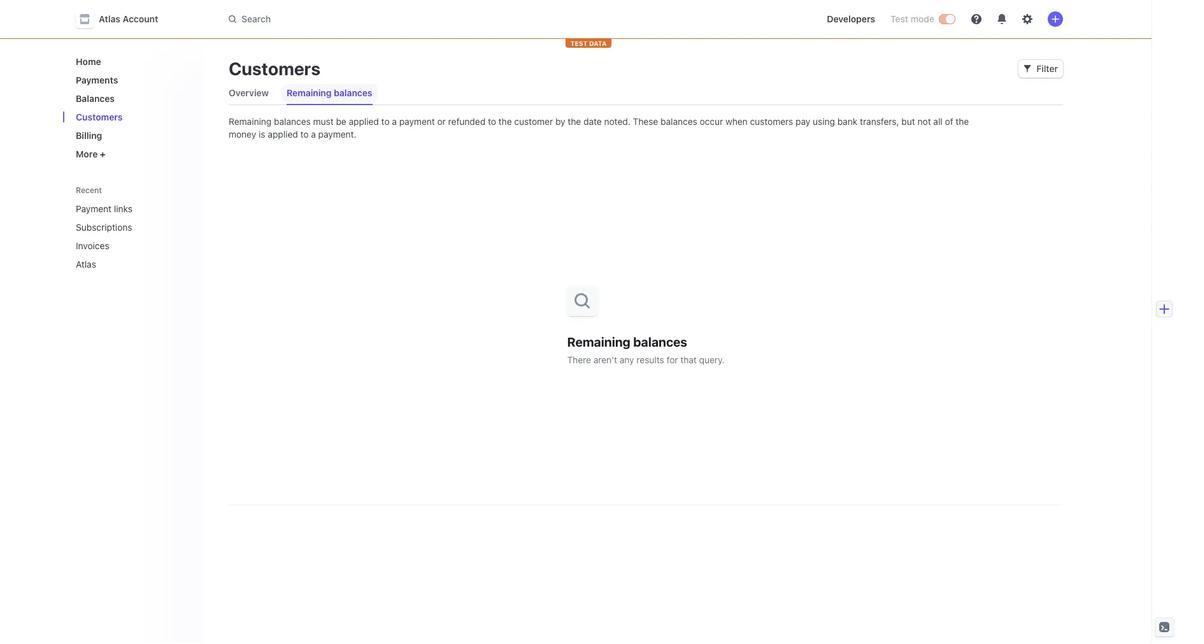 Task type: vqa. For each thing, say whether or not it's contained in the screenshot.
or
yes



Task type: describe. For each thing, give the bounding box(es) containing it.
atlas account button
[[76, 10, 171, 28]]

payment
[[76, 203, 112, 214]]

remaining balances link
[[282, 84, 378, 102]]

customer
[[515, 116, 553, 127]]

is
[[259, 129, 266, 140]]

remaining for remaining balances there aren't any results for that query.
[[568, 334, 631, 349]]

1 horizontal spatial a
[[392, 116, 397, 127]]

1 vertical spatial a
[[311, 129, 316, 140]]

mode
[[911, 13, 935, 24]]

there
[[568, 354, 591, 365]]

tab list containing overview
[[224, 82, 1064, 105]]

search
[[242, 13, 271, 24]]

3 the from the left
[[956, 116, 970, 127]]

home
[[76, 56, 101, 67]]

these
[[633, 116, 659, 127]]

test
[[891, 13, 909, 24]]

atlas link
[[71, 254, 175, 275]]

overview
[[229, 87, 269, 98]]

2 the from the left
[[568, 116, 581, 127]]

atlas for atlas
[[76, 259, 96, 270]]

when
[[726, 116, 748, 127]]

query.
[[700, 354, 725, 365]]

account
[[123, 13, 158, 24]]

more +
[[76, 149, 106, 159]]

payment links
[[76, 203, 133, 214]]

overview link
[[224, 84, 274, 102]]

bank
[[838, 116, 858, 127]]

using
[[813, 116, 836, 127]]

test
[[571, 40, 588, 47]]

2 horizontal spatial to
[[488, 116, 496, 127]]

any
[[620, 354, 635, 365]]

balances left occur on the top of the page
[[661, 116, 698, 127]]

refunded
[[449, 116, 486, 127]]

for
[[667, 354, 679, 365]]

recent
[[76, 185, 102, 195]]

0 vertical spatial applied
[[349, 116, 379, 127]]

remaining balances tab
[[282, 82, 378, 105]]

of
[[946, 116, 954, 127]]

1 horizontal spatial to
[[382, 116, 390, 127]]

filter
[[1037, 63, 1059, 74]]

help image
[[972, 14, 982, 24]]

payment links link
[[71, 198, 175, 219]]

be
[[336, 116, 347, 127]]

that
[[681, 354, 697, 365]]

home link
[[71, 51, 193, 72]]

payment
[[400, 116, 435, 127]]

developers link
[[822, 9, 881, 29]]

occur
[[700, 116, 724, 127]]

customers inside core navigation links element
[[76, 112, 123, 122]]



Task type: locate. For each thing, give the bounding box(es) containing it.
to
[[382, 116, 390, 127], [488, 116, 496, 127], [301, 129, 309, 140]]

remaining inside tab
[[287, 87, 332, 98]]

balances for remaining balances there aren't any results for that query.
[[634, 334, 688, 349]]

customers down balances
[[76, 112, 123, 122]]

balances left 'must'
[[274, 116, 311, 127]]

results
[[637, 354, 665, 365]]

the right the 'of'
[[956, 116, 970, 127]]

1 vertical spatial atlas
[[76, 259, 96, 270]]

svg image
[[1025, 65, 1032, 73]]

1 vertical spatial applied
[[268, 129, 298, 140]]

subscriptions link
[[71, 217, 175, 238]]

payments link
[[71, 69, 193, 91]]

0 vertical spatial a
[[392, 116, 397, 127]]

applied
[[349, 116, 379, 127], [268, 129, 298, 140]]

0 horizontal spatial a
[[311, 129, 316, 140]]

balances up be
[[334, 87, 373, 98]]

remaining balances must be applied to a payment or refunded to the customer by the date noted. these balances occur when customers pay using bank transfers, but not all of the money is applied to a payment.
[[229, 116, 970, 140]]

atlas for atlas account
[[99, 13, 120, 24]]

subscriptions
[[76, 222, 132, 233]]

all
[[934, 116, 943, 127]]

0 horizontal spatial remaining
[[229, 116, 272, 127]]

remaining
[[287, 87, 332, 98], [229, 116, 272, 127], [568, 334, 631, 349]]

balances inside tab
[[334, 87, 373, 98]]

a left the payment
[[392, 116, 397, 127]]

0 horizontal spatial to
[[301, 129, 309, 140]]

links
[[114, 203, 133, 214]]

remaining up money
[[229, 116, 272, 127]]

the
[[499, 116, 512, 127], [568, 116, 581, 127], [956, 116, 970, 127]]

must
[[313, 116, 334, 127]]

a
[[392, 116, 397, 127], [311, 129, 316, 140]]

customers link
[[71, 106, 193, 127]]

more
[[76, 149, 98, 159]]

0 vertical spatial customers
[[229, 58, 321, 79]]

Search text field
[[221, 7, 581, 31]]

date
[[584, 116, 602, 127]]

billing
[[76, 130, 102, 141]]

atlas inside button
[[99, 13, 120, 24]]

but
[[902, 116, 916, 127]]

or
[[438, 116, 446, 127]]

the left customer
[[499, 116, 512, 127]]

to left payment.
[[301, 129, 309, 140]]

remaining for remaining balances
[[287, 87, 332, 98]]

tab list
[[224, 82, 1064, 105]]

customers up overview
[[229, 58, 321, 79]]

atlas inside recent element
[[76, 259, 96, 270]]

transfers,
[[861, 116, 900, 127]]

+
[[100, 149, 106, 159]]

balances for remaining balances
[[334, 87, 373, 98]]

money
[[229, 129, 256, 140]]

remaining balances
[[287, 87, 373, 98]]

customers
[[229, 58, 321, 79], [76, 112, 123, 122]]

developers
[[828, 13, 876, 24]]

payment.
[[318, 129, 357, 140]]

test data
[[571, 40, 607, 47]]

Search search field
[[221, 7, 581, 31]]

balances up results on the right of page
[[634, 334, 688, 349]]

1 vertical spatial customers
[[76, 112, 123, 122]]

2 vertical spatial remaining
[[568, 334, 631, 349]]

remaining balances there aren't any results for that query.
[[568, 334, 725, 365]]

1 horizontal spatial customers
[[229, 58, 321, 79]]

balances
[[334, 87, 373, 98], [274, 116, 311, 127], [661, 116, 698, 127], [634, 334, 688, 349]]

applied right is
[[268, 129, 298, 140]]

1 the from the left
[[499, 116, 512, 127]]

2 horizontal spatial remaining
[[568, 334, 631, 349]]

balances
[[76, 93, 115, 104]]

aren't
[[594, 354, 618, 365]]

noted.
[[605, 116, 631, 127]]

1 horizontal spatial applied
[[349, 116, 379, 127]]

remaining inside remaining balances there aren't any results for that query.
[[568, 334, 631, 349]]

recent element
[[63, 198, 203, 275]]

to right refunded
[[488, 116, 496, 127]]

1 vertical spatial remaining
[[229, 116, 272, 127]]

customers
[[751, 116, 794, 127]]

to left the payment
[[382, 116, 390, 127]]

invoices
[[76, 240, 109, 251]]

0 vertical spatial atlas
[[99, 13, 120, 24]]

1 horizontal spatial the
[[568, 116, 581, 127]]

remaining for remaining balances must be applied to a payment or refunded to the customer by the date noted. these balances occur when customers pay using bank transfers, but not all of the money is applied to a payment.
[[229, 116, 272, 127]]

0 horizontal spatial atlas
[[76, 259, 96, 270]]

test mode
[[891, 13, 935, 24]]

filter button
[[1019, 60, 1064, 78]]

balances link
[[71, 88, 193, 109]]

billing link
[[71, 125, 193, 146]]

0 horizontal spatial customers
[[76, 112, 123, 122]]

the right by
[[568, 116, 581, 127]]

atlas down invoices
[[76, 259, 96, 270]]

by
[[556, 116, 566, 127]]

0 vertical spatial remaining
[[287, 87, 332, 98]]

pay
[[796, 116, 811, 127]]

2 horizontal spatial the
[[956, 116, 970, 127]]

remaining up 'must'
[[287, 87, 332, 98]]

core navigation links element
[[71, 51, 193, 164]]

0 horizontal spatial the
[[499, 116, 512, 127]]

data
[[590, 40, 607, 47]]

1 horizontal spatial atlas
[[99, 13, 120, 24]]

atlas account
[[99, 13, 158, 24]]

remaining up aren't
[[568, 334, 631, 349]]

invoices link
[[71, 235, 175, 256]]

a down 'must'
[[311, 129, 316, 140]]

payments
[[76, 75, 118, 85]]

not
[[918, 116, 932, 127]]

remaining inside "remaining balances must be applied to a payment or refunded to the customer by the date noted. these balances occur when customers pay using bank transfers, but not all of the money is applied to a payment."
[[229, 116, 272, 127]]

0 horizontal spatial applied
[[268, 129, 298, 140]]

atlas left "account"
[[99, 13, 120, 24]]

atlas
[[99, 13, 120, 24], [76, 259, 96, 270]]

recent navigation links element
[[63, 185, 203, 275]]

balances for remaining balances must be applied to a payment or refunded to the customer by the date noted. these balances occur when customers pay using bank transfers, but not all of the money is applied to a payment.
[[274, 116, 311, 127]]

1 horizontal spatial remaining
[[287, 87, 332, 98]]

applied right be
[[349, 116, 379, 127]]

settings image
[[1023, 14, 1033, 24]]

balances inside remaining balances there aren't any results for that query.
[[634, 334, 688, 349]]



